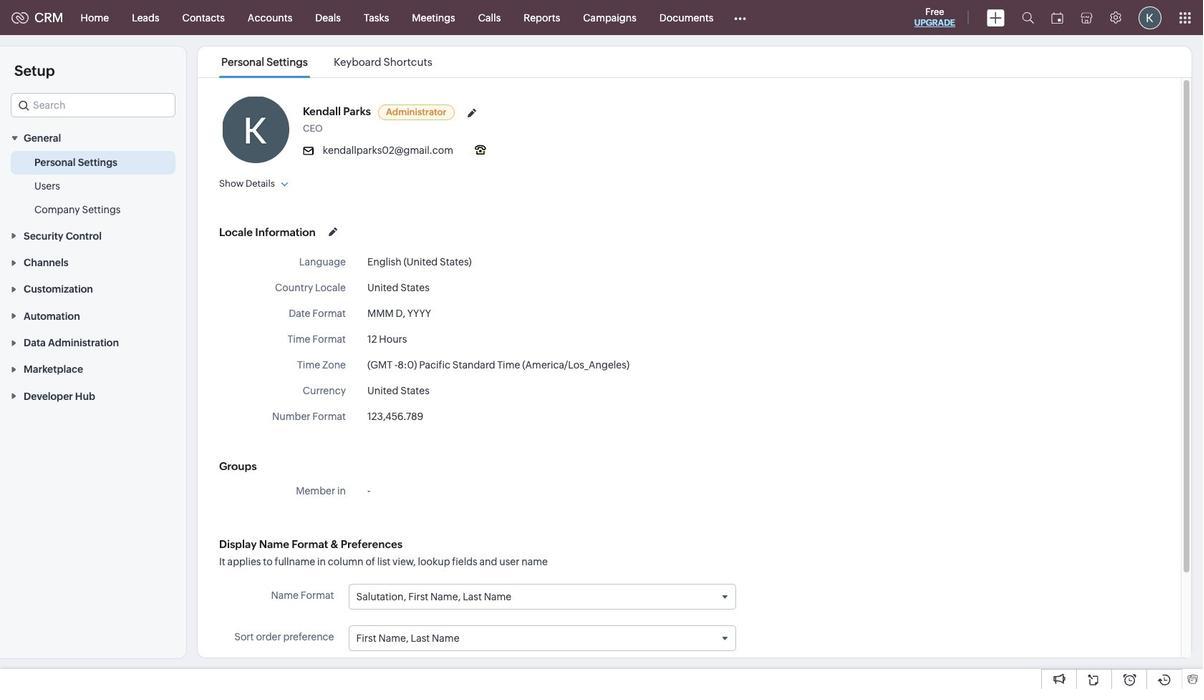 Task type: locate. For each thing, give the bounding box(es) containing it.
logo image
[[11, 12, 29, 23]]

profile element
[[1131, 0, 1171, 35]]

list
[[209, 47, 446, 77]]

search element
[[1014, 0, 1043, 35]]

region
[[0, 151, 186, 222]]

none field search
[[11, 93, 176, 118]]

create menu element
[[979, 0, 1014, 35]]

create menu image
[[987, 9, 1005, 26]]

None field
[[11, 93, 176, 118], [349, 585, 736, 610], [349, 627, 736, 652], [349, 585, 736, 610], [349, 627, 736, 652]]



Task type: vqa. For each thing, say whether or not it's contained in the screenshot.
Region
yes



Task type: describe. For each thing, give the bounding box(es) containing it.
Search text field
[[11, 94, 175, 117]]

Other Modules field
[[725, 6, 756, 29]]

search image
[[1022, 11, 1035, 24]]

calendar image
[[1052, 12, 1064, 23]]

profile image
[[1139, 6, 1162, 29]]



